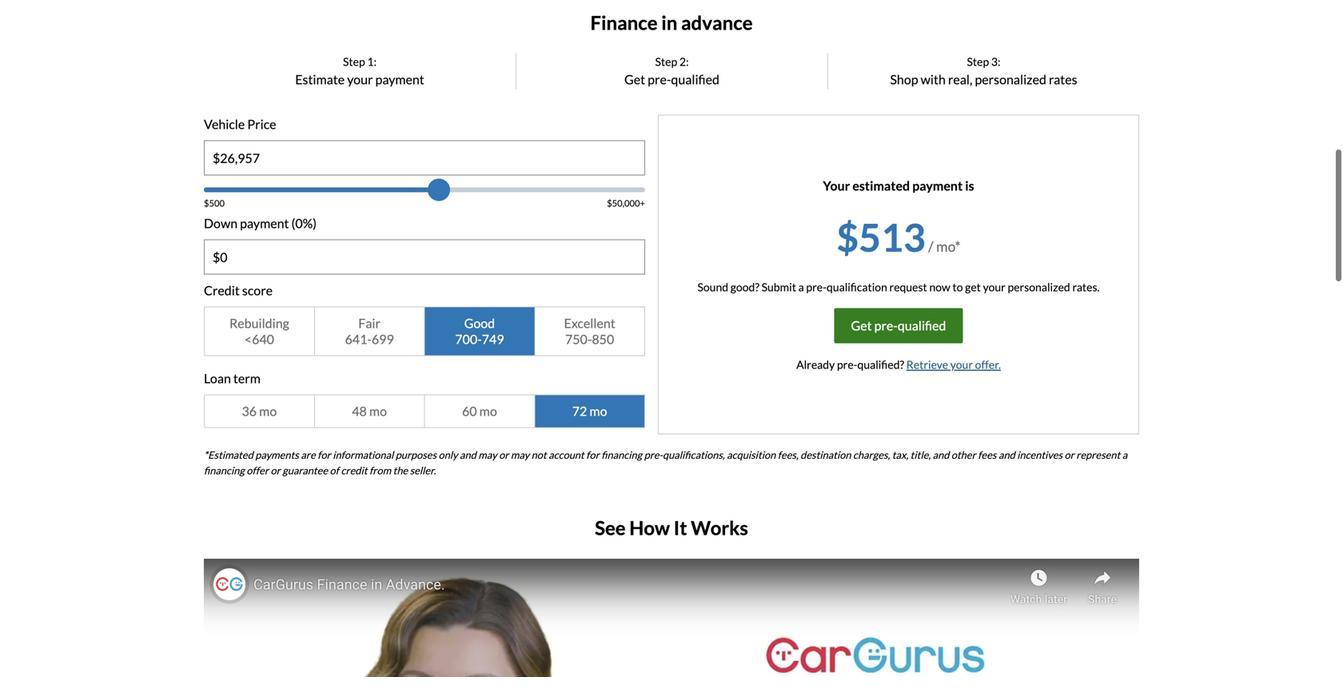 Task type: locate. For each thing, give the bounding box(es) containing it.
0 vertical spatial financing
[[602, 449, 642, 461]]

2 for from the left
[[586, 449, 600, 461]]

0 horizontal spatial get
[[625, 72, 645, 87]]

your down 1:
[[347, 72, 373, 87]]

qualified inside get pre-qualified button
[[898, 318, 947, 334]]

step inside step 1: estimate your payment
[[343, 55, 365, 69]]

1 horizontal spatial qualified
[[898, 318, 947, 334]]

request
[[890, 280, 928, 294]]

2 mo from the left
[[369, 404, 387, 419]]

*estimated
[[204, 449, 253, 461]]

1 step from the left
[[343, 55, 365, 69]]

advance
[[681, 11, 753, 34]]

2 step from the left
[[655, 55, 678, 69]]

personalized down 3:
[[975, 72, 1047, 87]]

payment left is
[[913, 178, 963, 194]]

finance
[[591, 11, 658, 34]]

may left not
[[511, 449, 530, 461]]

699
[[372, 332, 394, 347]]

term
[[233, 371, 261, 386]]

sound
[[698, 280, 729, 294]]

may right only
[[478, 449, 497, 461]]

3 step from the left
[[967, 55, 989, 69]]

1 horizontal spatial for
[[586, 449, 600, 461]]

and right title,
[[933, 449, 950, 461]]

1 mo from the left
[[259, 404, 277, 419]]

your left the "offer."
[[951, 358, 973, 372]]

mo for 60 mo
[[480, 404, 497, 419]]

0 vertical spatial get
[[625, 72, 645, 87]]

qualified down 2:
[[671, 72, 720, 87]]

account
[[549, 449, 584, 461]]

mo
[[259, 404, 277, 419], [369, 404, 387, 419], [480, 404, 497, 419], [590, 404, 607, 419]]

48
[[352, 404, 367, 419]]

step for qualified
[[655, 55, 678, 69]]

financing down *estimated on the left
[[204, 465, 245, 477]]

it
[[674, 517, 687, 540]]

0 vertical spatial personalized
[[975, 72, 1047, 87]]

0 vertical spatial payment
[[375, 72, 425, 87]]

qualified up retrieve
[[898, 318, 947, 334]]

or left represent
[[1065, 449, 1075, 461]]

1 vertical spatial a
[[1123, 449, 1128, 461]]

*estimated payments are for informational purposes only and may or may not account for financing pre-qualifications, acquisition fees, destination charges, tax, title, and other fees and incentives or represent a financing offer or guarantee of credit from the seller.
[[204, 449, 1128, 477]]

mo right 48
[[369, 404, 387, 419]]

72
[[572, 404, 587, 419]]

0 vertical spatial qualified
[[671, 72, 720, 87]]

incentives
[[1017, 449, 1063, 461]]

and right fees
[[999, 449, 1015, 461]]

financing
[[602, 449, 642, 461], [204, 465, 245, 477]]

0 horizontal spatial your
[[347, 72, 373, 87]]

3 mo from the left
[[480, 404, 497, 419]]

pre- up "qualified?" at the bottom right of the page
[[875, 318, 898, 334]]

or left not
[[499, 449, 509, 461]]

other
[[952, 449, 976, 461]]

qualification
[[827, 280, 888, 294]]

a right submit
[[799, 280, 804, 294]]

pre- inside *estimated payments are for informational purposes only and may or may not account for financing pre-qualifications, acquisition fees, destination charges, tax, title, and other fees and incentives or represent a financing offer or guarantee of credit from the seller.
[[644, 449, 663, 461]]

and right only
[[460, 449, 477, 461]]

None text field
[[205, 141, 645, 175]]

excellent
[[564, 316, 616, 331]]

pre- inside step 2: get pre-qualified
[[648, 72, 671, 87]]

rebuilding <640
[[229, 316, 289, 347]]

step 3: shop with real, personalized rates
[[891, 55, 1078, 87]]

title,
[[911, 449, 931, 461]]

vehicle price
[[204, 117, 276, 132]]

mo right the 36
[[259, 404, 277, 419]]

0 vertical spatial your
[[347, 72, 373, 87]]

pre- up how
[[644, 449, 663, 461]]

0 horizontal spatial payment
[[240, 216, 289, 231]]

pre- right submit
[[807, 280, 827, 294]]

4 mo from the left
[[590, 404, 607, 419]]

financing down 72 mo at the bottom left of page
[[602, 449, 642, 461]]

0 horizontal spatial financing
[[204, 465, 245, 477]]

36
[[242, 404, 257, 419]]

1 vertical spatial payment
[[913, 178, 963, 194]]

qualifications,
[[663, 449, 725, 461]]

1 vertical spatial your
[[983, 280, 1006, 294]]

3 and from the left
[[999, 449, 1015, 461]]

get pre-qualified button
[[835, 308, 963, 344]]

a right represent
[[1123, 449, 1128, 461]]

get
[[965, 280, 981, 294]]

1 horizontal spatial step
[[655, 55, 678, 69]]

and
[[460, 449, 477, 461], [933, 449, 950, 461], [999, 449, 1015, 461]]

your right get on the right top of page
[[983, 280, 1006, 294]]

payment down 1:
[[375, 72, 425, 87]]

700-
[[455, 332, 482, 347]]

pre- down the in
[[648, 72, 671, 87]]

for right account
[[586, 449, 600, 461]]

see how it works
[[595, 517, 749, 540]]

credit score
[[204, 283, 273, 298]]

<640
[[245, 332, 274, 347]]

may
[[478, 449, 497, 461], [511, 449, 530, 461]]

1 vertical spatial get
[[851, 318, 872, 334]]

credit
[[204, 283, 240, 298]]

mo for 72 mo
[[590, 404, 607, 419]]

0 horizontal spatial and
[[460, 449, 477, 461]]

for right are
[[318, 449, 331, 461]]

offer
[[247, 465, 269, 477]]

qualified
[[671, 72, 720, 87], [898, 318, 947, 334]]

a
[[799, 280, 804, 294], [1123, 449, 1128, 461]]

mo right 60 on the bottom left of the page
[[480, 404, 497, 419]]

2 vertical spatial your
[[951, 358, 973, 372]]

pre- right already
[[837, 358, 858, 372]]

60
[[462, 404, 477, 419]]

to
[[953, 280, 963, 294]]

$50,000+
[[607, 198, 645, 209]]

749
[[482, 332, 504, 347]]

payment left the (0%)
[[240, 216, 289, 231]]

represent
[[1077, 449, 1121, 461]]

0 horizontal spatial qualified
[[671, 72, 720, 87]]

fair
[[359, 316, 381, 331]]

good 700-749
[[455, 316, 504, 347]]

1 horizontal spatial get
[[851, 318, 872, 334]]

1 horizontal spatial payment
[[375, 72, 425, 87]]

0 horizontal spatial for
[[318, 449, 331, 461]]

1 horizontal spatial and
[[933, 449, 950, 461]]

or
[[499, 449, 509, 461], [1065, 449, 1075, 461], [271, 465, 281, 477]]

2 may from the left
[[511, 449, 530, 461]]

0 horizontal spatial may
[[478, 449, 497, 461]]

3:
[[992, 55, 1001, 69]]

750-
[[565, 332, 592, 347]]

destination
[[801, 449, 851, 461]]

for
[[318, 449, 331, 461], [586, 449, 600, 461]]

2 horizontal spatial step
[[967, 55, 989, 69]]

0 vertical spatial a
[[799, 280, 804, 294]]

your estimated payment is
[[823, 178, 975, 194]]

seller.
[[410, 465, 436, 477]]

1 horizontal spatial may
[[511, 449, 530, 461]]

0 horizontal spatial step
[[343, 55, 365, 69]]

step inside step 2: get pre-qualified
[[655, 55, 678, 69]]

$513 / mo*
[[837, 214, 961, 260]]

1 horizontal spatial your
[[951, 358, 973, 372]]

2 horizontal spatial and
[[999, 449, 1015, 461]]

get down qualification
[[851, 318, 872, 334]]

loan
[[204, 371, 231, 386]]

1 horizontal spatial a
[[1123, 449, 1128, 461]]

mo right 72
[[590, 404, 607, 419]]

step left 1:
[[343, 55, 365, 69]]

pre-
[[648, 72, 671, 87], [807, 280, 827, 294], [875, 318, 898, 334], [837, 358, 858, 372], [644, 449, 663, 461]]

2 vertical spatial payment
[[240, 216, 289, 231]]

step for payment
[[343, 55, 365, 69]]

vehicle
[[204, 117, 245, 132]]

0 horizontal spatial or
[[271, 465, 281, 477]]

2 horizontal spatial your
[[983, 280, 1006, 294]]

your
[[347, 72, 373, 87], [983, 280, 1006, 294], [951, 358, 973, 372]]

step inside step 3: shop with real, personalized rates
[[967, 55, 989, 69]]

get down finance
[[625, 72, 645, 87]]

60 mo
[[462, 404, 497, 419]]

1 vertical spatial qualified
[[898, 318, 947, 334]]

step left 3:
[[967, 55, 989, 69]]

see
[[595, 517, 626, 540]]

offer.
[[975, 358, 1001, 372]]

step left 2:
[[655, 55, 678, 69]]

down
[[204, 216, 238, 231]]

personalized left rates.
[[1008, 280, 1071, 294]]

or down payments
[[271, 465, 281, 477]]

Down payment (0%) text field
[[205, 240, 645, 274]]

personalized
[[975, 72, 1047, 87], [1008, 280, 1071, 294]]



Task type: describe. For each thing, give the bounding box(es) containing it.
purposes
[[396, 449, 437, 461]]

price
[[247, 117, 276, 132]]

charges,
[[853, 449, 890, 461]]

from
[[369, 465, 391, 477]]

step 2: get pre-qualified
[[625, 55, 720, 87]]

1 vertical spatial personalized
[[1008, 280, 1071, 294]]

1 vertical spatial financing
[[204, 465, 245, 477]]

1 may from the left
[[478, 449, 497, 461]]

payments
[[255, 449, 299, 461]]

sound good? submit a pre-qualification request now to get your personalized rates.
[[698, 280, 1100, 294]]

1 for from the left
[[318, 449, 331, 461]]

acquisition
[[727, 449, 776, 461]]

0 horizontal spatial a
[[799, 280, 804, 294]]

only
[[439, 449, 458, 461]]

already pre-qualified? retrieve your offer.
[[797, 358, 1001, 372]]

/
[[929, 238, 934, 255]]

your
[[823, 178, 850, 194]]

in
[[662, 11, 678, 34]]

$500
[[204, 198, 225, 209]]

mo for 36 mo
[[259, 404, 277, 419]]

1 horizontal spatial or
[[499, 449, 509, 461]]

how
[[630, 517, 670, 540]]

fees,
[[778, 449, 799, 461]]

641-
[[345, 332, 372, 347]]

2 horizontal spatial payment
[[913, 178, 963, 194]]

shop
[[891, 72, 919, 87]]

your inside step 1: estimate your payment
[[347, 72, 373, 87]]

72 mo
[[572, 404, 607, 419]]

of
[[330, 465, 339, 477]]

the
[[393, 465, 408, 477]]

finance in advance
[[591, 11, 753, 34]]

mo for 48 mo
[[369, 404, 387, 419]]

1 and from the left
[[460, 449, 477, 461]]

850
[[592, 332, 614, 347]]

get pre-qualified
[[851, 318, 947, 334]]

rates.
[[1073, 280, 1100, 294]]

qualified?
[[858, 358, 905, 372]]

mo*
[[937, 238, 961, 255]]

1 horizontal spatial financing
[[602, 449, 642, 461]]

2:
[[680, 55, 689, 69]]

pre- inside button
[[875, 318, 898, 334]]

works
[[691, 517, 749, 540]]

good?
[[731, 280, 760, 294]]

qualified inside step 2: get pre-qualified
[[671, 72, 720, 87]]

step 1: estimate your payment
[[295, 55, 425, 87]]

estimate
[[295, 72, 345, 87]]

$513
[[837, 214, 926, 260]]

with
[[921, 72, 946, 87]]

down payment (0%)
[[204, 216, 317, 231]]

now
[[930, 280, 951, 294]]

real,
[[948, 72, 973, 87]]

fees
[[978, 449, 997, 461]]

informational
[[333, 449, 394, 461]]

payment inside step 1: estimate your payment
[[375, 72, 425, 87]]

rebuilding
[[229, 316, 289, 331]]

good
[[464, 316, 495, 331]]

1:
[[367, 55, 377, 69]]

submit
[[762, 280, 797, 294]]

loan term
[[204, 371, 261, 386]]

get inside get pre-qualified button
[[851, 318, 872, 334]]

personalized inside step 3: shop with real, personalized rates
[[975, 72, 1047, 87]]

2 horizontal spatial or
[[1065, 449, 1075, 461]]

guarantee
[[283, 465, 328, 477]]

fair 641-699
[[345, 316, 394, 347]]

get inside step 2: get pre-qualified
[[625, 72, 645, 87]]

score
[[242, 283, 273, 298]]

excellent 750-850
[[564, 316, 616, 347]]

step for real,
[[967, 55, 989, 69]]

36 mo
[[242, 404, 277, 419]]

a inside *estimated payments are for informational purposes only and may or may not account for financing pre-qualifications, acquisition fees, destination charges, tax, title, and other fees and incentives or represent a financing offer or guarantee of credit from the seller.
[[1123, 449, 1128, 461]]

is
[[966, 178, 975, 194]]

tax,
[[892, 449, 909, 461]]

rates
[[1049, 72, 1078, 87]]

credit
[[341, 465, 368, 477]]

not
[[532, 449, 547, 461]]

estimated
[[853, 178, 910, 194]]

48 mo
[[352, 404, 387, 419]]

2 and from the left
[[933, 449, 950, 461]]

retrieve your offer. link
[[907, 358, 1001, 372]]

are
[[301, 449, 316, 461]]

already
[[797, 358, 835, 372]]

retrieve
[[907, 358, 949, 372]]



Task type: vqa. For each thing, say whether or not it's contained in the screenshot.
second and from the right
yes



